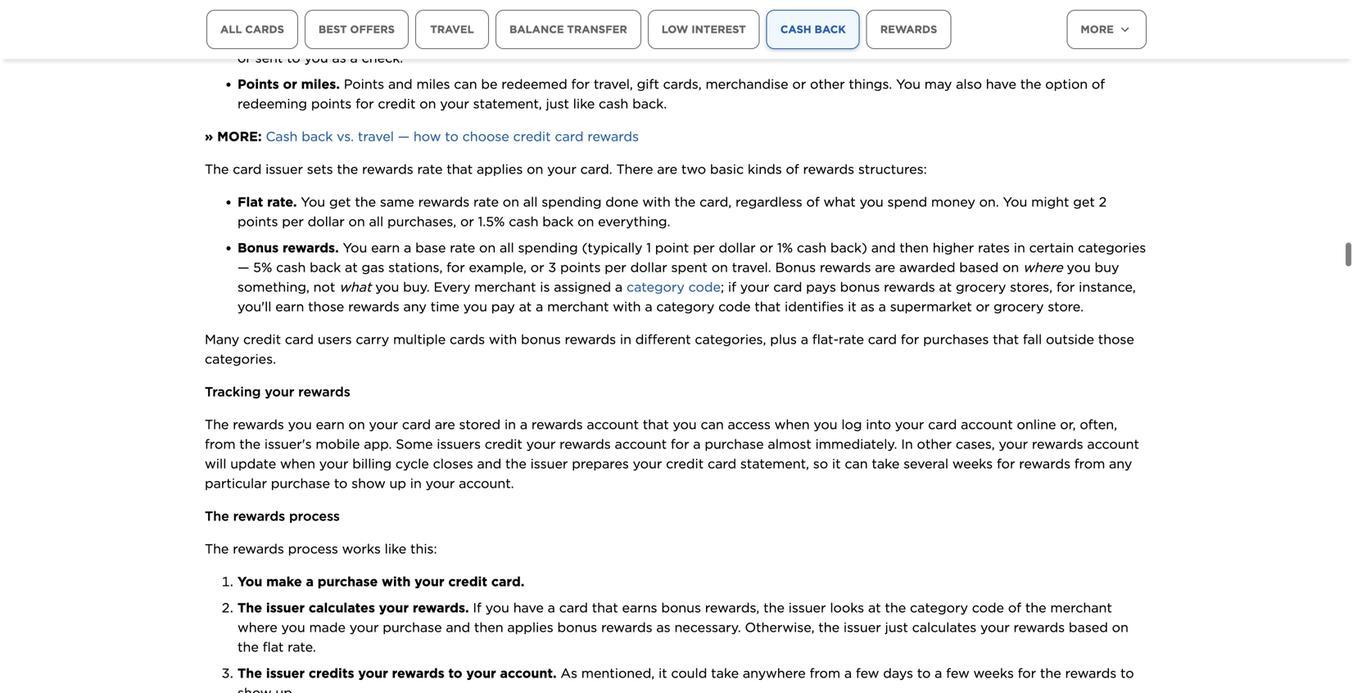 Task type: vqa. For each thing, say whether or not it's contained in the screenshot.
"rate" inside You earn a base rate on all spending (typically 1 point per dollar or 1% cash back) and then higher rates in certain categories — 5% cash back at gas stations, for example, or 3 points per dollar spent on travel. Bonus rewards are awarded based on
yes



Task type: locate. For each thing, give the bounding box(es) containing it.
1 vertical spatial what
[[339, 279, 371, 295]]

0 vertical spatial rewards.
[[283, 240, 339, 256]]

you up the miles.
[[313, 30, 338, 46]]

assigned
[[554, 279, 611, 295]]

fall
[[1023, 332, 1042, 348]]

any
[[403, 299, 427, 315], [1109, 456, 1132, 472]]

rate down how
[[417, 161, 443, 177]]

card.
[[580, 161, 612, 177], [491, 574, 524, 590]]

you down "sets"
[[301, 194, 325, 210]]

1 get from the left
[[329, 194, 351, 210]]

points up assigned
[[560, 260, 601, 276]]

per up bonus rewards.
[[282, 214, 304, 230]]

you left buy
[[1067, 260, 1091, 276]]

the
[[1020, 76, 1041, 92], [337, 161, 358, 177], [355, 194, 376, 210], [675, 194, 696, 210], [239, 437, 261, 453], [505, 456, 527, 472], [763, 600, 785, 616], [885, 600, 906, 616], [1025, 600, 1046, 616], [819, 620, 840, 636], [238, 640, 259, 656], [1040, 666, 1061, 682]]

store.
[[1048, 299, 1084, 315]]

other
[[810, 76, 845, 92], [917, 437, 952, 453]]

calculates inside if you have a card that earns bonus rewards, the issuer looks at the category code of the merchant where you made your purchase and then applies bonus rewards as necessary. otherwise, the issuer just calculates your rewards based on the flat rate.
[[912, 620, 977, 636]]

1 horizontal spatial bonus
[[775, 260, 816, 276]]

bonus up 5% on the top of the page
[[238, 240, 279, 256]]

card up "the card issuer sets the rewards rate that applies on your card. there are two basic kinds of rewards structures:"
[[555, 129, 584, 145]]

dollar
[[308, 214, 345, 230], [719, 240, 756, 256], [630, 260, 667, 276]]

points down "flat"
[[238, 214, 278, 230]]

1 horizontal spatial based
[[1069, 620, 1108, 636]]

0 vertical spatial rate.
[[267, 194, 297, 210]]

0 horizontal spatial few
[[856, 666, 879, 682]]

cards inside "product offers quick filters" tab list
[[245, 23, 284, 36]]

cash up "sent"
[[238, 30, 270, 46]]

rate. inside if you have a card that earns bonus rewards, the issuer looks at the category code of the merchant where you made your purchase and then applies bonus rewards as necessary. otherwise, the issuer just calculates your rewards based on the flat rate.
[[288, 640, 316, 656]]

rewards. up not
[[283, 240, 339, 256]]

or left "1.5%"
[[460, 214, 474, 230]]

1 vertical spatial merchant
[[547, 299, 609, 315]]

1 vertical spatial code
[[718, 299, 751, 315]]

1 vertical spatial dollar
[[719, 240, 756, 256]]

at inside you earn a base rate on all spending (typically 1 point per dollar or 1% cash back) and then higher rates in certain categories — 5% cash back at gas stations, for example, or 3 points per dollar spent on travel. bonus rewards are awarded based on
[[345, 260, 358, 276]]

could
[[671, 666, 707, 682]]

also
[[956, 76, 982, 92]]

dollar up travel.
[[719, 240, 756, 256]]

process up make
[[288, 541, 338, 557]]

1 vertical spatial other
[[917, 437, 952, 453]]

bonus up necessary.
[[661, 600, 701, 616]]

on inside if you have a card that earns bonus rewards, the issuer looks at the category code of the merchant where you made your purchase and then applies bonus rewards as necessary. otherwise, the issuer just calculates your rewards based on the flat rate.
[[1112, 620, 1129, 636]]

redeemed
[[501, 76, 567, 92]]

at left gas
[[345, 260, 358, 276]]

points inside you get the same rewards rate on all spending done with the card, regardless of what you spend money on. you might get 2 points per dollar on all purchases, or 1.5% cash back on everything.
[[238, 214, 278, 230]]

— left how
[[398, 129, 410, 145]]

1 horizontal spatial other
[[917, 437, 952, 453]]

billing
[[352, 456, 392, 472]]

rewards.
[[283, 240, 339, 256], [413, 600, 469, 616]]

for inside many credit card users carry multiple cards with bonus rewards in different categories, plus a flat-rate card for purchases that fall outside those categories.
[[901, 332, 919, 348]]

rate right base
[[450, 240, 475, 256]]

calculates up the 'made'
[[309, 600, 375, 616]]

kinds
[[748, 161, 782, 177]]

often,
[[1080, 417, 1117, 433]]

show left the up. on the bottom left of the page
[[238, 686, 272, 694]]

1 vertical spatial take
[[711, 666, 739, 682]]

cash back.
[[238, 30, 309, 46]]

0 horizontal spatial what
[[339, 279, 371, 295]]

2 vertical spatial have
[[513, 600, 544, 616]]

what you buy. every merchant is assigned a category code
[[339, 279, 721, 295]]

0 vertical spatial show
[[352, 476, 386, 492]]

rate inside you earn a base rate on all spending (typically 1 point per dollar or 1% cash back) and then higher rates in certain categories — 5% cash back at gas stations, for example, or 3 points per dollar spent on travel. bonus rewards are awarded based on
[[450, 240, 475, 256]]

just down the redeemed
[[546, 96, 569, 112]]

1 horizontal spatial when
[[775, 417, 810, 433]]

show down billing
[[352, 476, 386, 492]]

1 vertical spatial applies
[[507, 620, 553, 636]]

process for the rewards process works like this:
[[288, 541, 338, 557]]

issuer's
[[264, 437, 312, 453]]

code inside if you have a card that earns bonus rewards, the issuer looks at the category code of the merchant where you made your purchase and then applies bonus rewards as necessary. otherwise, the issuer just calculates your rewards based on the flat rate.
[[972, 600, 1004, 616]]

like left this: on the left of page
[[385, 541, 406, 557]]

the inside points and miles can be redeemed for travel, gift cards, merchandise or other things. you may also have the option of redeeming points for credit on your statement, just like cash back.
[[1020, 76, 1041, 92]]

1 horizontal spatial merchant
[[547, 299, 609, 315]]

0 horizontal spatial in
[[673, 30, 685, 46]]

or left 3
[[531, 260, 544, 276]]

just up days
[[885, 620, 908, 636]]

in left different
[[620, 332, 632, 348]]

all down "the card issuer sets the rewards rate that applies on your card. there are two basic kinds of rewards structures:"
[[523, 194, 538, 210]]

2 horizontal spatial are
[[875, 260, 895, 276]]

0 vertical spatial other
[[810, 76, 845, 92]]

rate. right "flat"
[[267, 194, 297, 210]]

get left 2
[[1073, 194, 1095, 210]]

process up the rewards process works like this:
[[289, 509, 340, 525]]

bonus down "is"
[[521, 332, 561, 348]]

based
[[959, 260, 999, 276], [1069, 620, 1108, 636]]

0 vertical spatial just
[[546, 96, 569, 112]]

deposited
[[962, 30, 1027, 46]]

0 vertical spatial like
[[573, 96, 595, 112]]

back up may
[[927, 30, 958, 46]]

1 horizontal spatial few
[[946, 666, 970, 682]]

any down the buy.
[[403, 299, 427, 315]]

at right looks
[[868, 600, 881, 616]]

points inside you earn a base rate on all spending (typically 1 point per dollar or 1% cash back) and then higher rates in certain categories — 5% cash back at gas stations, for example, or 3 points per dollar spent on travel. bonus rewards are awarded based on
[[560, 260, 601, 276]]

you right on.
[[1003, 194, 1027, 210]]

you inside you can use cash back to directly reduce your balance. in some cases, you can have your cash back deposited in a bank account or sent to you as a check.
[[313, 30, 338, 46]]

back up 3
[[542, 214, 574, 230]]

cards up "sent"
[[245, 23, 284, 36]]

have up things.
[[826, 30, 856, 46]]

spending up 3
[[518, 240, 578, 256]]

2 vertical spatial points
[[560, 260, 601, 276]]

miles.
[[301, 76, 340, 92]]

are
[[657, 161, 677, 177], [875, 260, 895, 276], [435, 417, 455, 433]]

your
[[583, 30, 612, 46], [860, 30, 890, 46], [440, 96, 469, 112], [547, 161, 576, 177], [740, 279, 769, 295], [265, 384, 294, 400], [369, 417, 398, 433], [895, 417, 924, 433], [526, 437, 556, 453], [999, 437, 1028, 453], [319, 456, 348, 472], [633, 456, 662, 472], [426, 476, 455, 492], [415, 574, 444, 590], [379, 600, 409, 616], [350, 620, 379, 636], [980, 620, 1010, 636], [358, 666, 388, 682], [466, 666, 496, 682]]

balance transfer link
[[496, 10, 641, 49]]

and down check. at top left
[[388, 76, 413, 92]]

2 horizontal spatial points
[[560, 260, 601, 276]]

just inside points and miles can be redeemed for travel, gift cards, merchandise or other things. you may also have the option of redeeming points for credit on your statement, just like cash back.
[[546, 96, 569, 112]]

1 points from the left
[[238, 76, 279, 92]]

show inside the rewards you earn on your card are stored in a rewards account that you can access when you log into your card account online or, often, from the issuer's mobile app. some issuers credit your rewards account for a purchase almost immediately. in other cases, your rewards account will update when your billing cycle closes and the issuer prepares your credit card statement, so it can take several weeks for rewards from any particular purchase to show up in your account.
[[352, 476, 386, 492]]

1 vertical spatial like
[[385, 541, 406, 557]]

1 horizontal spatial in
[[901, 437, 913, 453]]

sent
[[255, 50, 283, 66]]

any inside ; if your card pays bonus rewards at grocery stores, for instance, you'll earn those rewards any time you pay at a merchant with a category code that identifies it as a supermarket or grocery store.
[[403, 299, 427, 315]]

1 horizontal spatial it
[[832, 456, 841, 472]]

0 vertical spatial from
[[205, 437, 235, 453]]

1 vertical spatial back.
[[632, 96, 667, 112]]

your inside points and miles can be redeemed for travel, gift cards, merchandise or other things. you may also have the option of redeeming points for credit on your statement, just like cash back.
[[440, 96, 469, 112]]

2 points from the left
[[344, 76, 384, 92]]

as mentioned, it could take anywhere from a few days to a few weeks for the rewards to show up.
[[238, 666, 1134, 694]]

1 horizontal spatial dollar
[[630, 260, 667, 276]]

might
[[1031, 194, 1069, 210]]

0 horizontal spatial it
[[659, 666, 667, 682]]

statement, down the almost
[[740, 456, 809, 472]]

2 horizontal spatial from
[[1074, 456, 1105, 472]]

0 horizontal spatial take
[[711, 666, 739, 682]]

2 vertical spatial from
[[810, 666, 840, 682]]

you for you can use cash back to directly reduce your balance. in some cases, you can have your cash back deposited in a bank account or sent to you as a check.
[[313, 30, 338, 46]]

1 vertical spatial rewards.
[[413, 600, 469, 616]]

all cards link
[[206, 10, 298, 49]]

back inside you get the same rewards rate on all spending done with the card, regardless of what you spend money on. you might get 2 points per dollar on all purchases, or 1.5% cash back on everything.
[[542, 214, 574, 230]]

and right closes
[[477, 456, 501, 472]]

any down "often,"
[[1109, 456, 1132, 472]]

that up plus
[[755, 299, 781, 315]]

— inside you earn a base rate on all spending (typically 1 point per dollar or 1% cash back) and then higher rates in certain categories — 5% cash back at gas stations, for example, or 3 points per dollar spent on travel. bonus rewards are awarded based on
[[238, 260, 249, 276]]

0 horizontal spatial statement,
[[473, 96, 542, 112]]

issuer left the prepares
[[530, 456, 568, 472]]

spending inside you get the same rewards rate on all spending done with the card, regardless of what you spend money on. you might get 2 points per dollar on all purchases, or 1.5% cash back on everything.
[[542, 194, 602, 210]]

merchant inside if you have a card that earns bonus rewards, the issuer looks at the category code of the merchant where you made your purchase and then applies bonus rewards as necessary. otherwise, the issuer just calculates your rewards based on the flat rate.
[[1050, 600, 1112, 616]]

1 horizontal spatial points
[[344, 76, 384, 92]]

you left back
[[771, 30, 795, 46]]

flat
[[263, 640, 284, 656]]

0 horizontal spatial are
[[435, 417, 455, 433]]

issuer left "sets"
[[266, 161, 303, 177]]

—
[[398, 129, 410, 145], [238, 260, 249, 276]]

category inside ; if your card pays bonus rewards at grocery stores, for instance, you'll earn those rewards any time you pay at a merchant with a category code that identifies it as a supermarket or grocery store.
[[656, 299, 714, 315]]

as inside you can use cash back to directly reduce your balance. in some cases, you can have your cash back deposited in a bank account or sent to you as a check.
[[332, 50, 346, 66]]

1 horizontal spatial take
[[872, 456, 900, 472]]

cards down time
[[450, 332, 485, 348]]

issuer
[[266, 161, 303, 177], [530, 456, 568, 472], [266, 600, 305, 616], [789, 600, 826, 616], [844, 620, 881, 636], [266, 666, 305, 682]]

the inside the rewards you earn on your card are stored in a rewards account that you can access when you log into your card account online or, often, from the issuer's mobile app. some issuers credit your rewards account for a purchase almost immediately. in other cases, your rewards account will update when your billing cycle closes and the issuer prepares your credit card statement, so it can take several weeks for rewards from any particular purchase to show up in your account.
[[205, 417, 229, 433]]

then up awarded
[[900, 240, 929, 256]]

0 horizontal spatial points
[[238, 214, 278, 230]]

credit inside points and miles can be redeemed for travel, gift cards, merchandise or other things. you may also have the option of redeeming points for credit on your statement, just like cash back.
[[378, 96, 416, 112]]

then
[[900, 240, 929, 256], [474, 620, 503, 636]]

based inside if you have a card that earns bonus rewards, the issuer looks at the category code of the merchant where you made your purchase and then applies bonus rewards as necessary. otherwise, the issuer just calculates your rewards based on the flat rate.
[[1069, 620, 1108, 636]]

0 horizontal spatial dollar
[[308, 214, 345, 230]]

0 horizontal spatial get
[[329, 194, 351, 210]]

purchase down access
[[705, 437, 764, 453]]

at inside if you have a card that earns bonus rewards, the issuer looks at the category code of the merchant where you made your purchase and then applies bonus rewards as necessary. otherwise, the issuer just calculates your rewards based on the flat rate.
[[868, 600, 881, 616]]

and inside points and miles can be redeemed for travel, gift cards, merchandise or other things. you may also have the option of redeeming points for credit on your statement, just like cash back.
[[388, 76, 413, 92]]

cash inside "product offers quick filters" tab list
[[780, 23, 811, 36]]

1 vertical spatial cards
[[450, 332, 485, 348]]

1 horizontal spatial show
[[352, 476, 386, 492]]

the issuer calculates your rewards.
[[238, 600, 469, 616]]

back left vs.
[[302, 129, 333, 145]]

with
[[642, 194, 671, 210], [613, 299, 641, 315], [489, 332, 517, 348], [382, 574, 411, 590]]

category up days
[[910, 600, 968, 616]]

many
[[205, 332, 239, 348]]

some
[[689, 30, 724, 46]]

you left pay
[[463, 299, 487, 315]]

get down "sets"
[[329, 194, 351, 210]]

1 vertical spatial in
[[901, 437, 913, 453]]

a inside if you have a card that earns bonus rewards, the issuer looks at the category code of the merchant where you made your purchase and then applies bonus rewards as necessary. otherwise, the issuer just calculates your rewards based on the flat rate.
[[548, 600, 555, 616]]

use
[[369, 30, 391, 46]]

from
[[205, 437, 235, 453], [1074, 456, 1105, 472], [810, 666, 840, 682]]

from down "often,"
[[1074, 456, 1105, 472]]

a inside you earn a base rate on all spending (typically 1 point per dollar or 1% cash back) and then higher rates in certain categories — 5% cash back at gas stations, for example, or 3 points per dollar spent on travel. bonus rewards are awarded based on
[[404, 240, 411, 256]]

calculates up days
[[912, 620, 977, 636]]

on inside the rewards you earn on your card are stored in a rewards account that you can access when you log into your card account online or, often, from the issuer's mobile app. some issuers credit your rewards account for a purchase almost immediately. in other cases, your rewards account will update when your billing cycle closes and the issuer prepares your credit card statement, so it can take several weeks for rewards from any particular purchase to show up in your account.
[[349, 417, 365, 433]]

0 vertical spatial weeks
[[952, 456, 993, 472]]

with inside ; if your card pays bonus rewards at grocery stores, for instance, you'll earn those rewards any time you pay at a merchant with a category code that identifies it as a supermarket or grocery store.
[[613, 299, 641, 315]]

2 horizontal spatial merchant
[[1050, 600, 1112, 616]]

the card issuer sets the rewards rate that applies on your card. there are two basic kinds of rewards structures:
[[205, 161, 927, 177]]

0 horizontal spatial from
[[205, 437, 235, 453]]

then inside you earn a base rate on all spending (typically 1 point per dollar or 1% cash back) and then higher rates in certain categories — 5% cash back at gas stations, for example, or 3 points per dollar spent on travel. bonus rewards are awarded based on
[[900, 240, 929, 256]]

0 horizontal spatial merchant
[[474, 279, 536, 295]]

how
[[414, 129, 441, 145]]

on
[[420, 96, 436, 112], [527, 161, 543, 177], [503, 194, 519, 210], [349, 214, 365, 230], [578, 214, 594, 230], [479, 240, 496, 256], [712, 260, 728, 276], [1003, 260, 1019, 276], [349, 417, 365, 433], [1112, 620, 1129, 636]]

the for the rewards process
[[205, 509, 229, 525]]

in left bank
[[1031, 30, 1043, 46]]

0 vertical spatial then
[[900, 240, 929, 256]]

0 horizontal spatial where
[[238, 620, 277, 636]]

rewards inside many credit card users carry multiple cards with bonus rewards in different categories, plus a flat-rate card for purchases that fall outside those categories.
[[565, 332, 616, 348]]

with up different
[[613, 299, 641, 315]]

back up miles
[[429, 30, 460, 46]]

the
[[205, 161, 229, 177], [205, 417, 229, 433], [205, 509, 229, 525], [205, 541, 229, 557], [238, 600, 262, 616], [238, 666, 262, 682]]

prepares
[[572, 456, 629, 472]]

calculates
[[309, 600, 375, 616], [912, 620, 977, 636]]

it inside the rewards you earn on your card are stored in a rewards account that you can access when you log into your card account online or, often, from the issuer's mobile app. some issuers credit your rewards account for a purchase almost immediately. in other cases, your rewards account will update when your billing cycle closes and the issuer prepares your credit card statement, so it can take several weeks for rewards from any particular purchase to show up in your account.
[[832, 456, 841, 472]]

log
[[841, 417, 862, 433]]

0 vertical spatial any
[[403, 299, 427, 315]]

statement, inside points and miles can be redeemed for travel, gift cards, merchandise or other things. you may also have the option of redeeming points for credit on your statement, just like cash back.
[[473, 96, 542, 112]]

2 horizontal spatial as
[[861, 299, 875, 315]]

based inside you earn a base rate on all spending (typically 1 point per dollar or 1% cash back) and then higher rates in certain categories — 5% cash back at gas stations, for example, or 3 points per dollar spent on travel. bonus rewards are awarded based on
[[959, 260, 999, 276]]

earns
[[622, 600, 657, 616]]

2 vertical spatial as
[[656, 620, 671, 636]]

bonus inside many credit card users carry multiple cards with bonus rewards in different categories, plus a flat-rate card for purchases that fall outside those categories.
[[521, 332, 561, 348]]

1 vertical spatial any
[[1109, 456, 1132, 472]]

0 vertical spatial cases,
[[728, 30, 767, 46]]

grocery down stores,
[[994, 299, 1044, 315]]

back up not
[[310, 260, 341, 276]]

show inside as mentioned, it could take anywhere from a few days to a few weeks for the rewards to show up.
[[238, 686, 272, 694]]

cash inside points and miles can be redeemed for travel, gift cards, merchandise or other things. you may also have the option of redeeming points for credit on your statement, just like cash back.
[[599, 96, 628, 112]]

0 horizontal spatial then
[[474, 620, 503, 636]]

per up the spent
[[693, 240, 715, 256]]

like inside points and miles can be redeemed for travel, gift cards, merchandise or other things. you may also have the option of redeeming points for credit on your statement, just like cash back.
[[573, 96, 595, 112]]

1 vertical spatial then
[[474, 620, 503, 636]]

instance,
[[1079, 279, 1136, 295]]

you inside you buy something, not
[[1067, 260, 1091, 276]]

0 vertical spatial when
[[775, 417, 810, 433]]

balance transfer
[[509, 23, 627, 36]]

0 vertical spatial based
[[959, 260, 999, 276]]

1 horizontal spatial just
[[885, 620, 908, 636]]

back. up "sent"
[[274, 30, 309, 46]]

0 vertical spatial account.
[[459, 476, 514, 492]]

online
[[1017, 417, 1056, 433]]

0 vertical spatial are
[[657, 161, 677, 177]]

card up as
[[559, 600, 588, 616]]

in up several
[[901, 437, 913, 453]]

your inside ; if your card pays bonus rewards at grocery stores, for instance, you'll earn those rewards any time you pay at a merchant with a category code that identifies it as a supermarket or grocery store.
[[740, 279, 769, 295]]

credit
[[378, 96, 416, 112], [513, 129, 551, 145], [243, 332, 281, 348], [485, 437, 522, 453], [666, 456, 704, 472], [448, 574, 487, 590]]

0 vertical spatial what
[[824, 194, 856, 210]]

users
[[318, 332, 352, 348]]

is
[[540, 279, 550, 295]]

can inside points and miles can be redeemed for travel, gift cards, merchandise or other things. you may also have the option of redeeming points for credit on your statement, just like cash back.
[[454, 76, 477, 92]]

a inside many credit card users carry multiple cards with bonus rewards in different categories, plus a flat-rate card for purchases that fall outside those categories.
[[801, 332, 808, 348]]

0 vertical spatial card.
[[580, 161, 612, 177]]

will
[[205, 456, 226, 472]]

0 horizontal spatial bonus
[[238, 240, 279, 256]]

of inside you get the same rewards rate on all spending done with the card, regardless of what you spend money on. you might get 2 points per dollar on all purchases, or 1.5% cash back on everything.
[[806, 194, 820, 210]]

or right merchandise
[[792, 76, 806, 92]]

for inside as mentioned, it could take anywhere from a few days to a few weeks for the rewards to show up.
[[1018, 666, 1036, 682]]

you left log at right bottom
[[814, 417, 838, 433]]

few right days
[[946, 666, 970, 682]]

take down immediately.
[[872, 456, 900, 472]]

the rewards process works like this:
[[205, 541, 437, 557]]

cards inside many credit card users carry multiple cards with bonus rewards in different categories, plus a flat-rate card for purchases that fall outside those categories.
[[450, 332, 485, 348]]

any inside the rewards you earn on your card are stored in a rewards account that you can access when you log into your card account online or, often, from the issuer's mobile app. some issuers credit your rewards account for a purchase almost immediately. in other cases, your rewards account will update when your billing cycle closes and the issuer prepares your credit card statement, so it can take several weeks for rewards from any particular purchase to show up in your account.
[[1109, 456, 1132, 472]]

0 horizontal spatial have
[[513, 600, 544, 616]]

2 horizontal spatial earn
[[371, 240, 400, 256]]

code inside ; if your card pays bonus rewards at grocery stores, for instance, you'll earn those rewards any time you pay at a merchant with a category code that identifies it as a supermarket or grocery store.
[[718, 299, 751, 315]]

what
[[824, 194, 856, 210], [339, 279, 371, 295]]

points inside points and miles can be redeemed for travel, gift cards, merchandise or other things. you may also have the option of redeeming points for credit on your statement, just like cash back.
[[311, 96, 352, 112]]

card up some
[[402, 417, 431, 433]]

what down gas
[[339, 279, 371, 295]]

0 horizontal spatial like
[[385, 541, 406, 557]]

and
[[388, 76, 413, 92], [871, 240, 896, 256], [477, 456, 501, 472], [446, 620, 470, 636]]

those right outside
[[1098, 332, 1134, 348]]

cases, inside you can use cash back to directly reduce your balance. in some cases, you can have your cash back deposited in a bank account or sent to you as a check.
[[728, 30, 767, 46]]

are up issuers
[[435, 417, 455, 433]]

0 horizontal spatial calculates
[[309, 600, 375, 616]]

1 horizontal spatial like
[[573, 96, 595, 112]]

you right if
[[485, 600, 509, 616]]

categories,
[[695, 332, 766, 348]]

into
[[866, 417, 891, 433]]

like
[[573, 96, 595, 112], [385, 541, 406, 557]]

from inside as mentioned, it could take anywhere from a few days to a few weeks for the rewards to show up.
[[810, 666, 840, 682]]

1 horizontal spatial back.
[[632, 96, 667, 112]]

earn up gas
[[371, 240, 400, 256]]

back.
[[274, 30, 309, 46], [632, 96, 667, 112]]

if
[[728, 279, 736, 295]]

bonus inside ; if your card pays bonus rewards at grocery stores, for instance, you'll earn those rewards any time you pay at a merchant with a category code that identifies it as a supermarket or grocery store.
[[840, 279, 880, 295]]

0 vertical spatial category
[[627, 279, 685, 295]]

1 vertical spatial spending
[[518, 240, 578, 256]]

2 vertical spatial are
[[435, 417, 455, 433]]

1 vertical spatial are
[[875, 260, 895, 276]]

in inside many credit card users carry multiple cards with bonus rewards in different categories, plus a flat-rate card for purchases that fall outside those categories.
[[620, 332, 632, 348]]

0 vertical spatial merchant
[[474, 279, 536, 295]]

1 horizontal spatial those
[[1098, 332, 1134, 348]]

have inside points and miles can be redeemed for travel, gift cards, merchandise or other things. you may also have the option of redeeming points for credit on your statement, just like cash back.
[[986, 76, 1016, 92]]

of
[[1092, 76, 1105, 92], [786, 161, 799, 177], [806, 194, 820, 210], [1008, 600, 1021, 616]]

what up back)
[[824, 194, 856, 210]]

like down the "travel,"
[[573, 96, 595, 112]]

and inside if you have a card that earns bonus rewards, the issuer looks at the category code of the merchant where you made your purchase and then applies bonus rewards as necessary. otherwise, the issuer just calculates your rewards based on the flat rate.
[[446, 620, 470, 636]]

per
[[282, 214, 304, 230], [693, 240, 715, 256], [605, 260, 626, 276]]

or left "sent"
[[238, 50, 251, 66]]

1 horizontal spatial calculates
[[912, 620, 977, 636]]

0 horizontal spatial earn
[[275, 299, 304, 315]]

all up example,
[[500, 240, 514, 256]]

weeks inside the rewards you earn on your card are stored in a rewards account that you can access when you log into your card account online or, often, from the issuer's mobile app. some issuers credit your rewards account for a purchase almost immediately. in other cases, your rewards account will update when your billing cycle closes and the issuer prepares your credit card statement, so it can take several weeks for rewards from any particular purchase to show up in your account.
[[952, 456, 993, 472]]

it right identifies
[[848, 299, 857, 315]]

2 vertical spatial merchant
[[1050, 600, 1112, 616]]

then inside if you have a card that earns bonus rewards, the issuer looks at the category code of the merchant where you made your purchase and then applies bonus rewards as necessary. otherwise, the issuer just calculates your rewards based on the flat rate.
[[474, 620, 503, 636]]

rate inside you get the same rewards rate on all spending done with the card, regardless of what you spend money on. you might get 2 points per dollar on all purchases, or 1.5% cash back on everything.
[[473, 194, 499, 210]]

or inside points and miles can be redeemed for travel, gift cards, merchandise or other things. you may also have the option of redeeming points for credit on your statement, just like cash back.
[[792, 76, 806, 92]]

0 vertical spatial statement,
[[473, 96, 542, 112]]

0 vertical spatial process
[[289, 509, 340, 525]]

1 vertical spatial where
[[238, 620, 277, 636]]

you up gas
[[343, 240, 367, 256]]

2 vertical spatial category
[[910, 600, 968, 616]]

in inside the rewards you earn on your card are stored in a rewards account that you can access when you log into your card account online or, often, from the issuer's mobile app. some issuers credit your rewards account for a purchase almost immediately. in other cases, your rewards account will update when your billing cycle closes and the issuer prepares your credit card statement, so it can take several weeks for rewards from any particular purchase to show up in your account.
[[901, 437, 913, 453]]

it inside as mentioned, it could take anywhere from a few days to a few weeks for the rewards to show up.
[[659, 666, 667, 682]]

» more: cash back vs. travel — how to choose credit card rewards
[[205, 129, 639, 145]]

0 horizontal spatial card.
[[491, 574, 524, 590]]

statement,
[[473, 96, 542, 112], [740, 456, 809, 472]]

you buy something, not
[[238, 260, 1119, 295]]

back. down gift
[[632, 96, 667, 112]]

particular
[[205, 476, 267, 492]]

best
[[319, 23, 347, 36]]

up.
[[275, 686, 295, 694]]

1 vertical spatial bonus
[[775, 260, 816, 276]]

cash for cash back.
[[238, 30, 270, 46]]

show
[[352, 476, 386, 492], [238, 686, 272, 694]]

you left spend
[[860, 194, 884, 210]]

rate.
[[267, 194, 297, 210], [288, 640, 316, 656]]

earn inside the rewards you earn on your card are stored in a rewards account that you can access when you log into your card account online or, often, from the issuer's mobile app. some issuers credit your rewards account for a purchase almost immediately. in other cases, your rewards account will update when your billing cycle closes and the issuer prepares your credit card statement, so it can take several weeks for rewards from any particular purchase to show up in your account.
[[316, 417, 345, 433]]

when down issuer's at the bottom left of the page
[[280, 456, 315, 472]]

points up redeeming
[[238, 76, 279, 92]]

1 vertical spatial category
[[656, 299, 714, 315]]

just inside if you have a card that earns bonus rewards, the issuer looks at the category code of the merchant where you made your purchase and then applies bonus rewards as necessary. otherwise, the issuer just calculates your rewards based on the flat rate.
[[885, 620, 908, 636]]

you for you make a purchase with your credit card.
[[238, 574, 262, 590]]

applies
[[477, 161, 523, 177], [507, 620, 553, 636]]

the inside as mentioned, it could take anywhere from a few days to a few weeks for the rewards to show up.
[[1040, 666, 1061, 682]]

credit inside many credit card users carry multiple cards with bonus rewards in different categories, plus a flat-rate card for purchases that fall outside those categories.
[[243, 332, 281, 348]]

earn down something,
[[275, 299, 304, 315]]

card
[[555, 129, 584, 145], [233, 161, 262, 177], [773, 279, 802, 295], [285, 332, 314, 348], [868, 332, 897, 348], [402, 417, 431, 433], [928, 417, 957, 433], [708, 456, 736, 472], [559, 600, 588, 616]]

rate up "1.5%"
[[473, 194, 499, 210]]

when
[[775, 417, 810, 433], [280, 456, 315, 472]]

applies inside if you have a card that earns bonus rewards, the issuer looks at the category code of the merchant where you made your purchase and then applies bonus rewards as necessary. otherwise, the issuer just calculates your rewards based on the flat rate.
[[507, 620, 553, 636]]

0 horizontal spatial points
[[238, 76, 279, 92]]

at up supermarket
[[939, 279, 952, 295]]



Task type: describe. For each thing, give the bounding box(es) containing it.
not
[[313, 279, 335, 295]]

done
[[606, 194, 639, 210]]

or left 1%
[[760, 240, 773, 256]]

1 vertical spatial card.
[[491, 574, 524, 590]]

0 vertical spatial grocery
[[956, 279, 1006, 295]]

1 vertical spatial per
[[693, 240, 715, 256]]

travel.
[[732, 260, 771, 276]]

bonus inside you earn a base rate on all spending (typically 1 point per dollar or 1% cash back) and then higher rates in certain categories — 5% cash back at gas stations, for example, or 3 points per dollar spent on travel. bonus rewards are awarded based on
[[775, 260, 816, 276]]

for inside you earn a base rate on all spending (typically 1 point per dollar or 1% cash back) and then higher rates in certain categories — 5% cash back at gas stations, for example, or 3 points per dollar spent on travel. bonus rewards are awarded based on
[[447, 260, 465, 276]]

two
[[681, 161, 706, 177]]

you down gas
[[375, 279, 399, 295]]

more
[[1081, 23, 1114, 36]]

1 vertical spatial account.
[[500, 666, 557, 682]]

card down access
[[708, 456, 736, 472]]

1 vertical spatial grocery
[[994, 299, 1044, 315]]

if
[[473, 600, 482, 616]]

outside
[[1046, 332, 1094, 348]]

product offers quick filters tab list
[[206, 10, 1011, 95]]

the issuer credits your rewards to your account.
[[238, 666, 557, 682]]

the for the issuer credits your rewards to your account.
[[238, 666, 262, 682]]

travel,
[[594, 76, 633, 92]]

purchase up the issuer calculates your rewards.
[[318, 574, 378, 590]]

you earn a base rate on all spending (typically 1 point per dollar or 1% cash back) and then higher rates in certain categories — 5% cash back at gas stations, for example, or 3 points per dollar spent on travel. bonus rewards are awarded based on
[[238, 240, 1146, 276]]

to inside the rewards you earn on your card are stored in a rewards account that you can access when you log into your card account online or, often, from the issuer's mobile app. some issuers credit your rewards account for a purchase almost immediately. in other cases, your rewards account will update when your billing cycle closes and the issuer prepares your credit card statement, so it can take several weeks for rewards from any particular purchase to show up in your account.
[[334, 476, 348, 492]]

stores,
[[1010, 279, 1053, 295]]

those inside many credit card users carry multiple cards with bonus rewards in different categories, plus a flat-rate card for purchases that fall outside those categories.
[[1098, 332, 1134, 348]]

rate inside many credit card users carry multiple cards with bonus rewards in different categories, plus a flat-rate card for purchases that fall outside those categories.
[[839, 332, 864, 348]]

option
[[1045, 76, 1088, 92]]

where inside if you have a card that earns bonus rewards, the issuer looks at the category code of the merchant where you made your purchase and then applies bonus rewards as necessary. otherwise, the issuer just calculates your rewards based on the flat rate.
[[238, 620, 277, 636]]

2 few from the left
[[946, 666, 970, 682]]

bonus rewards.
[[238, 240, 343, 256]]

the for the card issuer sets the rewards rate that applies on your card. there are two basic kinds of rewards structures:
[[205, 161, 229, 177]]

0 vertical spatial back.
[[274, 30, 309, 46]]

cash back
[[780, 23, 846, 36]]

as inside ; if your card pays bonus rewards at grocery stores, for instance, you'll earn those rewards any time you pay at a merchant with a category code that identifies it as a supermarket or grocery store.
[[861, 299, 875, 315]]

process for the rewards process
[[289, 509, 340, 525]]

per inside you get the same rewards rate on all spending done with the card, regardless of what you spend money on. you might get 2 points per dollar on all purchases, or 1.5% cash back on everything.
[[282, 214, 304, 230]]

1.5%
[[478, 214, 505, 230]]

access
[[728, 417, 771, 433]]

account. inside the rewards you earn on your card are stored in a rewards account that you can access when you log into your card account online or, often, from the issuer's mobile app. some issuers credit your rewards account for a purchase almost immediately. in other cases, your rewards account will update when your billing cycle closes and the issuer prepares your credit card statement, so it can take several weeks for rewards from any particular purchase to show up in your account.
[[459, 476, 514, 492]]

cash for cash back
[[780, 23, 811, 36]]

stored
[[459, 417, 501, 433]]

you inside points and miles can be redeemed for travel, gift cards, merchandise or other things. you may also have the option of redeeming points for credit on your statement, just like cash back.
[[896, 76, 921, 92]]

2 get from the left
[[1073, 194, 1095, 210]]

stations,
[[388, 260, 443, 276]]

rewards inside as mentioned, it could take anywhere from a few days to a few weeks for the rewards to show up.
[[1065, 666, 1117, 682]]

you for you earn a base rate on all spending (typically 1 point per dollar or 1% cash back) and then higher rates in certain categories — 5% cash back at gas stations, for example, or 3 points per dollar spent on travel. bonus rewards are awarded based on
[[343, 240, 367, 256]]

dollar inside you get the same rewards rate on all spending done with the card, regardless of what you spend money on. you might get 2 points per dollar on all purchases, or 1.5% cash back on everything.
[[308, 214, 345, 230]]

you left access
[[673, 417, 697, 433]]

with inside you get the same rewards rate on all spending done with the card, regardless of what you spend money on. you might get 2 points per dollar on all purchases, or 1.5% cash back on everything.
[[642, 194, 671, 210]]

with inside many credit card users carry multiple cards with bonus rewards in different categories, plus a flat-rate card for purchases that fall outside those categories.
[[489, 332, 517, 348]]

travel link
[[415, 10, 489, 49]]

for inside ; if your card pays bonus rewards at grocery stores, for instance, you'll earn those rewards any time you pay at a merchant with a category code that identifies it as a supermarket or grocery store.
[[1056, 279, 1075, 295]]

1 few from the left
[[856, 666, 879, 682]]

carry
[[356, 332, 389, 348]]

tracking your rewards
[[205, 384, 350, 400]]

statement, inside the rewards you earn on your card are stored in a rewards account that you can access when you log into your card account online or, often, from the issuer's mobile app. some issuers credit your rewards account for a purchase almost immediately. in other cases, your rewards account will update when your billing cycle closes and the issuer prepares your credit card statement, so it can take several weeks for rewards from any particular purchase to show up in your account.
[[740, 456, 809, 472]]

0 vertical spatial calculates
[[309, 600, 375, 616]]

low
[[662, 23, 688, 36]]

on inside points and miles can be redeemed for travel, gift cards, merchandise or other things. you may also have the option of redeeming points for credit on your statement, just like cash back.
[[420, 96, 436, 112]]

have inside if you have a card that earns bonus rewards, the issuer looks at the category code of the merchant where you made your purchase and then applies bonus rewards as necessary. otherwise, the issuer just calculates your rewards based on the flat rate.
[[513, 600, 544, 616]]

account inside you can use cash back to directly reduce your balance. in some cases, you can have your cash back deposited in a bank account or sent to you as a check.
[[1094, 30, 1146, 46]]

the rewards process
[[205, 509, 340, 525]]

or,
[[1060, 417, 1076, 433]]

as
[[561, 666, 577, 682]]

0 horizontal spatial rewards.
[[283, 240, 339, 256]]

2
[[1099, 194, 1107, 210]]

weeks inside as mentioned, it could take anywhere from a few days to a few weeks for the rewards to show up.
[[973, 666, 1014, 682]]

rewards link
[[866, 10, 951, 49]]

that down the cash back vs. travel — how to choose credit card rewards link
[[447, 161, 473, 177]]

supermarket
[[890, 299, 972, 315]]

1 vertical spatial when
[[280, 456, 315, 472]]

are inside the rewards you earn on your card are stored in a rewards account that you can access when you log into your card account online or, often, from the issuer's mobile app. some issuers credit your rewards account for a purchase almost immediately. in other cases, your rewards account will update when your billing cycle closes and the issuer prepares your credit card statement, so it can take several weeks for rewards from any particular purchase to show up in your account.
[[435, 417, 455, 433]]

earn inside you earn a base rate on all spending (typically 1 point per dollar or 1% cash back) and then higher rates in certain categories — 5% cash back at gas stations, for example, or 3 points per dollar spent on travel. bonus rewards are awarded based on
[[371, 240, 400, 256]]

it inside ; if your card pays bonus rewards at grocery stores, for instance, you'll earn those rewards any time you pay at a merchant with a category code that identifies it as a supermarket or grocery store.
[[848, 299, 857, 315]]

of inside if you have a card that earns bonus rewards, the issuer looks at the category code of the merchant where you made your purchase and then applies bonus rewards as necessary. otherwise, the issuer just calculates your rewards based on the flat rate.
[[1008, 600, 1021, 616]]

are inside you earn a base rate on all spending (typically 1 point per dollar or 1% cash back) and then higher rates in certain categories — 5% cash back at gas stations, for example, or 3 points per dollar spent on travel. bonus rewards are awarded based on
[[875, 260, 895, 276]]

back. inside points and miles can be redeemed for travel, gift cards, merchandise or other things. you may also have the option of redeeming points for credit on your statement, just like cash back.
[[632, 96, 667, 112]]

you inside you get the same rewards rate on all spending done with the card, regardless of what you spend money on. you might get 2 points per dollar on all purchases, or 1.5% cash back on everything.
[[860, 194, 884, 210]]

mentioned,
[[581, 666, 655, 682]]

flat-
[[812, 332, 839, 348]]

have inside you can use cash back to directly reduce your balance. in some cases, you can have your cash back deposited in a bank account or sent to you as a check.
[[826, 30, 856, 46]]

card inside if you have a card that earns bonus rewards, the issuer looks at the category code of the merchant where you made your purchase and then applies bonus rewards as necessary. otherwise, the issuer just calculates your rewards based on the flat rate.
[[559, 600, 588, 616]]

rewards inside you get the same rewards rate on all spending done with the card, regardless of what you spend money on. you might get 2 points per dollar on all purchases, or 1.5% cash back on everything.
[[418, 194, 470, 210]]

or inside you can use cash back to directly reduce your balance. in some cases, you can have your cash back deposited in a bank account or sent to you as a check.
[[238, 50, 251, 66]]

take inside as mentioned, it could take anywhere from a few days to a few weeks for the rewards to show up.
[[711, 666, 739, 682]]

those inside ; if your card pays bonus rewards at grocery stores, for instance, you'll earn those rewards any time you pay at a merchant with a category code that identifies it as a supermarket or grocery store.
[[308, 299, 344, 315]]

and inside you earn a base rate on all spending (typically 1 point per dollar or 1% cash back) and then higher rates in certain categories — 5% cash back at gas stations, for example, or 3 points per dollar spent on travel. bonus rewards are awarded based on
[[871, 240, 896, 256]]

0 vertical spatial code
[[689, 279, 721, 295]]

flat rate.
[[238, 194, 297, 210]]

higher
[[933, 240, 974, 256]]

time
[[431, 299, 459, 315]]

1 horizontal spatial per
[[605, 260, 626, 276]]

issuer down looks
[[844, 620, 881, 636]]

1 horizontal spatial card.
[[580, 161, 612, 177]]

so
[[813, 456, 828, 472]]

this:
[[410, 541, 437, 557]]

points or miles.
[[238, 76, 340, 92]]

in inside you earn a base rate on all spending (typically 1 point per dollar or 1% cash back) and then higher rates in certain categories — 5% cash back at gas stations, for example, or 3 points per dollar spent on travel. bonus rewards are awarded based on
[[1014, 240, 1025, 256]]

back
[[815, 23, 846, 36]]

with down this: on the left of page
[[382, 574, 411, 590]]

looks
[[830, 600, 864, 616]]

you inside ; if your card pays bonus rewards at grocery stores, for instance, you'll earn those rewards any time you pay at a merchant with a category code that identifies it as a supermarket or grocery store.
[[463, 299, 487, 315]]

earn inside ; if your card pays bonus rewards at grocery stores, for instance, you'll earn those rewards any time you pay at a merchant with a category code that identifies it as a supermarket or grocery store.
[[275, 299, 304, 315]]

the rewards you earn on your card are stored in a rewards account that you can access when you log into your card account online or, often, from the issuer's mobile app. some issuers credit your rewards account for a purchase almost immediately. in other cases, your rewards account will update when your billing cycle closes and the issuer prepares your credit card statement, so it can take several weeks for rewards from any particular purchase to show up in your account.
[[205, 417, 1139, 492]]

awarded
[[899, 260, 955, 276]]

issuer inside the rewards you earn on your card are stored in a rewards account that you can access when you log into your card account online or, often, from the issuer's mobile app. some issuers credit your rewards account for a purchase almost immediately. in other cases, your rewards account will update when your billing cycle closes and the issuer prepares your credit card statement, so it can take several weeks for rewards from any particular purchase to show up in your account.
[[530, 456, 568, 472]]

purchase down issuer's at the bottom left of the page
[[271, 476, 330, 492]]

1 horizontal spatial rewards.
[[413, 600, 469, 616]]

issuers
[[437, 437, 481, 453]]

points and miles can be redeemed for travel, gift cards, merchandise or other things. you may also have the option of redeeming points for credit on your statement, just like cash back.
[[238, 76, 1105, 112]]

;
[[721, 279, 724, 295]]

you'll
[[238, 299, 272, 315]]

low interest link
[[648, 10, 760, 49]]

multiple
[[393, 332, 446, 348]]

tracking
[[205, 384, 261, 400]]

purchase inside if you have a card that earns bonus rewards, the issuer looks at the category code of the merchant where you made your purchase and then applies bonus rewards as necessary. otherwise, the issuer just calculates your rewards based on the flat rate.
[[383, 620, 442, 636]]

what inside you get the same rewards rate on all spending done with the card, regardless of what you spend money on. you might get 2 points per dollar on all purchases, or 1.5% cash back on everything.
[[824, 194, 856, 210]]

days
[[883, 666, 913, 682]]

2 horizontal spatial dollar
[[719, 240, 756, 256]]

necessary.
[[674, 620, 741, 636]]

or inside ; if your card pays bonus rewards at grocery stores, for instance, you'll earn those rewards any time you pay at a merchant with a category code that identifies it as a supermarket or grocery store.
[[976, 299, 990, 315]]

or inside you get the same rewards rate on all spending done with the card, regardless of what you spend money on. you might get 2 points per dollar on all purchases, or 1.5% cash back on everything.
[[460, 214, 474, 230]]

that inside many credit card users carry multiple cards with bonus rewards in different categories, plus a flat-rate card for purchases that fall outside those categories.
[[993, 332, 1019, 348]]

you up issuer's at the bottom left of the page
[[288, 417, 312, 433]]

5%
[[253, 260, 272, 276]]

merchant inside ; if your card pays bonus rewards at grocery stores, for instance, you'll earn those rewards any time you pay at a merchant with a category code that identifies it as a supermarket or grocery store.
[[547, 299, 609, 315]]

rates
[[978, 240, 1010, 256]]

issuer up the up. on the bottom left of the page
[[266, 666, 305, 682]]

balance.
[[616, 30, 669, 46]]

1%
[[777, 240, 793, 256]]

the for the rewards process works like this:
[[205, 541, 229, 557]]

different
[[635, 332, 691, 348]]

immediately.
[[815, 437, 897, 453]]

at down what you buy. every merchant is assigned a category code
[[519, 299, 532, 315]]

anywhere
[[743, 666, 806, 682]]

1 horizontal spatial —
[[398, 129, 410, 145]]

identifies
[[785, 299, 844, 315]]

plus
[[770, 332, 797, 348]]

card,
[[700, 194, 732, 210]]

as inside if you have a card that earns bonus rewards, the issuer looks at the category code of the merchant where you made your purchase and then applies bonus rewards as necessary. otherwise, the issuer just calculates your rewards based on the flat rate.
[[656, 620, 671, 636]]

card left 'users'
[[285, 332, 314, 348]]

more button
[[1067, 10, 1147, 49]]

card inside ; if your card pays bonus rewards at grocery stores, for instance, you'll earn those rewards any time you pay at a merchant with a category code that identifies it as a supermarket or grocery store.
[[773, 279, 802, 295]]

other inside the rewards you earn on your card are stored in a rewards account that you can access when you log into your card account online or, often, from the issuer's mobile app. some issuers credit your rewards account for a purchase almost immediately. in other cases, your rewards account will update when your billing cycle closes and the issuer prepares your credit card statement, so it can take several weeks for rewards from any particular purchase to show up in your account.
[[917, 437, 952, 453]]

vs.
[[337, 129, 354, 145]]

many credit card users carry multiple cards with bonus rewards in different categories, plus a flat-rate card for purchases that fall outside those categories.
[[205, 332, 1134, 367]]

that inside the rewards you earn on your card are stored in a rewards account that you can access when you log into your card account online or, often, from the issuer's mobile app. some issuers credit your rewards account for a purchase almost immediately. in other cases, your rewards account will update when your billing cycle closes and the issuer prepares your credit card statement, so it can take several weeks for rewards from any particular purchase to show up in your account.
[[643, 417, 669, 433]]

bonus up as
[[557, 620, 597, 636]]

regardless
[[736, 194, 802, 210]]

things.
[[849, 76, 892, 92]]

bank
[[1058, 30, 1090, 46]]

issuer up "otherwise,"
[[789, 600, 826, 616]]

flat
[[238, 194, 263, 210]]

transfer
[[567, 23, 627, 36]]

you can use cash back to directly reduce your balance. in some cases, you can have your cash back deposited in a bank account or sent to you as a check.
[[238, 30, 1146, 66]]

0 vertical spatial where
[[1023, 260, 1063, 276]]

you up flat
[[281, 620, 305, 636]]

cases, inside the rewards you earn on your card are stored in a rewards account that you can access when you log into your card account online or, often, from the issuer's mobile app. some issuers credit your rewards account for a purchase almost immediately. in other cases, your rewards account will update when your billing cycle closes and the issuer prepares your credit card statement, so it can take several weeks for rewards from any particular purchase to show up in your account.
[[956, 437, 995, 453]]

gas
[[362, 260, 384, 276]]

card up "flat"
[[233, 161, 262, 177]]

that inside if you have a card that earns bonus rewards, the issuer looks at the category code of the merchant where you made your purchase and then applies bonus rewards as necessary. otherwise, the issuer just calculates your rewards based on the flat rate.
[[592, 600, 618, 616]]

issuer down make
[[266, 600, 305, 616]]

the for the issuer calculates your rewards.
[[238, 600, 262, 616]]

in inside you can use cash back to directly reduce your balance. in some cases, you can have your cash back deposited in a bank account or sent to you as a check.
[[673, 30, 685, 46]]

of inside points and miles can be redeemed for travel, gift cards, merchandise or other things. you may also have the option of redeeming points for credit on your statement, just like cash back.
[[1092, 76, 1105, 92]]

back)
[[830, 240, 867, 256]]

buy
[[1095, 260, 1119, 276]]

pays
[[806, 279, 836, 295]]

point
[[655, 240, 689, 256]]

there
[[616, 161, 653, 177]]

in right stored
[[505, 417, 516, 433]]

all inside the 'all cards' link
[[220, 23, 242, 36]]

cash back link
[[766, 10, 860, 49]]

make
[[266, 574, 302, 590]]

you make a purchase with your credit card.
[[238, 574, 524, 590]]

cash down redeeming
[[266, 129, 298, 145]]

points for or
[[238, 76, 279, 92]]

all down same
[[369, 214, 384, 230]]

on.
[[979, 194, 999, 210]]

travel
[[430, 23, 474, 36]]

other inside points and miles can be redeemed for travel, gift cards, merchandise or other things. you may also have the option of redeeming points for credit on your statement, just like cash back.
[[810, 76, 845, 92]]

points for and
[[344, 76, 384, 92]]

in inside you can use cash back to directly reduce your balance. in some cases, you can have your cash back deposited in a bank account or sent to you as a check.
[[1031, 30, 1043, 46]]

cash inside you get the same rewards rate on all spending done with the card, regardless of what you spend money on. you might get 2 points per dollar on all purchases, or 1.5% cash back on everything.
[[509, 214, 538, 230]]

choose
[[462, 129, 509, 145]]

card right flat-
[[868, 332, 897, 348]]

some
[[396, 437, 433, 453]]

you for you get the same rewards rate on all spending done with the card, regardless of what you spend money on. you might get 2 points per dollar on all purchases, or 1.5% cash back on everything.
[[301, 194, 325, 210]]

buy.
[[403, 279, 430, 295]]

1 horizontal spatial are
[[657, 161, 677, 177]]

card up several
[[928, 417, 957, 433]]

offers
[[350, 23, 395, 36]]

category inside if you have a card that earns bonus rewards, the issuer looks at the category code of the merchant where you made your purchase and then applies bonus rewards as necessary. otherwise, the issuer just calculates your rewards based on the flat rate.
[[910, 600, 968, 616]]

something,
[[238, 279, 310, 295]]

in right up
[[410, 476, 422, 492]]

you up the miles.
[[304, 50, 328, 66]]

0 vertical spatial applies
[[477, 161, 523, 177]]

or up redeeming
[[283, 76, 297, 92]]

the for the rewards you earn on your card are stored in a rewards account that you can access when you log into your card account online or, often, from the issuer's mobile app. some issuers credit your rewards account for a purchase almost immediately. in other cases, your rewards account will update when your billing cycle closes and the issuer prepares your credit card statement, so it can take several weeks for rewards from any particular purchase to show up in your account.
[[205, 417, 229, 433]]



